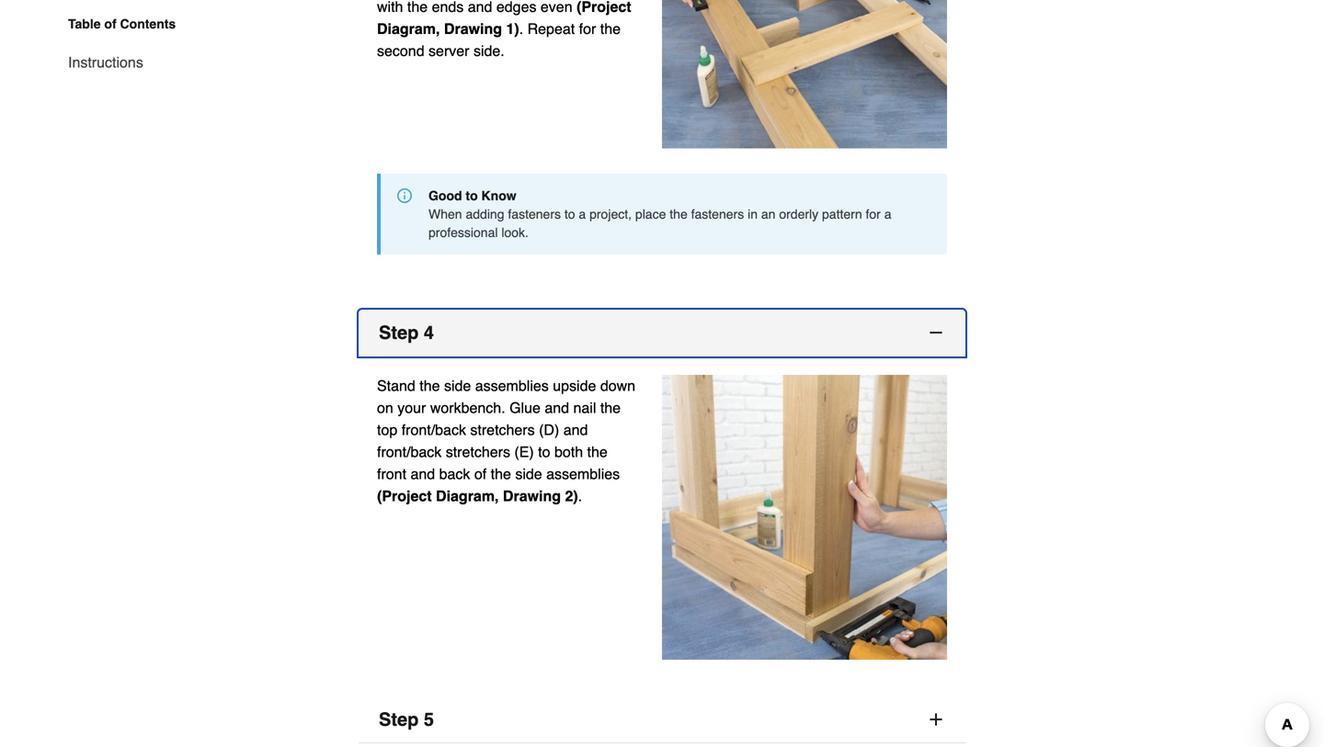 Task type: locate. For each thing, give the bounding box(es) containing it.
the inside . repeat for the second server side.
[[600, 20, 621, 37]]

side up "workbench."
[[444, 378, 471, 395]]

drawing up the side.
[[444, 20, 502, 37]]

5
[[424, 709, 434, 731]]

down
[[600, 378, 635, 395]]

1 vertical spatial assemblies
[[546, 466, 620, 483]]

assemblies up glue
[[475, 378, 549, 395]]

1 vertical spatial (project
[[377, 488, 432, 505]]

step left 4
[[379, 322, 419, 344]]

and up (d)
[[545, 400, 569, 417]]

front
[[377, 466, 406, 483]]

for right 'pattern' at the top
[[866, 207, 881, 222]]

of right table in the left top of the page
[[104, 17, 116, 31]]

stretchers up (e)
[[470, 422, 535, 439]]

for
[[579, 20, 596, 37], [866, 207, 881, 222]]

0 vertical spatial for
[[579, 20, 596, 37]]

second
[[377, 42, 424, 59]]

1 vertical spatial for
[[866, 207, 881, 222]]

plus image
[[927, 711, 945, 729]]

(project
[[577, 0, 631, 15], [377, 488, 432, 505]]

of inside stand the side assemblies upside down on your workbench. glue and nail the top front/back stretchers (d) and front/back stretchers (e) to both the front and back of the side assemblies (project diagram, drawing 2) .
[[474, 466, 487, 483]]

step 5
[[379, 709, 434, 731]]

0 horizontal spatial (project
[[377, 488, 432, 505]]

1 vertical spatial of
[[474, 466, 487, 483]]

1 horizontal spatial side
[[515, 466, 542, 483]]

the inside "good to know when adding fasteners to a project, place the fasteners in an orderly pattern for a professional look."
[[670, 207, 688, 222]]

place
[[635, 207, 666, 222]]

instructions
[[68, 54, 143, 71]]

. down both
[[578, 488, 582, 505]]

of right "back"
[[474, 466, 487, 483]]

side down (e)
[[515, 466, 542, 483]]

fasteners left in
[[691, 207, 744, 222]]

0 vertical spatial front/back
[[402, 422, 466, 439]]

back
[[439, 466, 470, 483]]

project,
[[589, 207, 632, 222]]

diagram, up second
[[377, 20, 440, 37]]

0 horizontal spatial fasteners
[[508, 207, 561, 222]]

stretchers
[[470, 422, 535, 439], [446, 444, 510, 461]]

assemblies up 2)
[[546, 466, 620, 483]]

and right front
[[411, 466, 435, 483]]

for right repeat
[[579, 20, 596, 37]]

1 horizontal spatial fasteners
[[691, 207, 744, 222]]

step for step 4
[[379, 322, 419, 344]]

drawing
[[444, 20, 502, 37], [503, 488, 561, 505]]

1 horizontal spatial a
[[884, 207, 891, 222]]

to up adding on the top of the page
[[466, 189, 478, 203]]

to
[[466, 189, 478, 203], [564, 207, 575, 222], [538, 444, 550, 461]]

1 horizontal spatial .
[[578, 488, 582, 505]]

1 vertical spatial drawing
[[503, 488, 561, 505]]

0 vertical spatial drawing
[[444, 20, 502, 37]]

step inside step 5 button
[[379, 709, 419, 731]]

1 vertical spatial side
[[515, 466, 542, 483]]

0 vertical spatial of
[[104, 17, 116, 31]]

on
[[377, 400, 393, 417]]

0 horizontal spatial for
[[579, 20, 596, 37]]

diagram,
[[377, 20, 440, 37], [436, 488, 499, 505]]

assemblies
[[475, 378, 549, 395], [546, 466, 620, 483]]

and
[[545, 400, 569, 417], [563, 422, 588, 439], [411, 466, 435, 483]]

step left 5
[[379, 709, 419, 731]]

1 horizontal spatial (project
[[577, 0, 631, 15]]

front/back down your
[[402, 422, 466, 439]]

table
[[68, 17, 101, 31]]

0 vertical spatial to
[[466, 189, 478, 203]]

upside
[[553, 378, 596, 395]]

2 horizontal spatial to
[[564, 207, 575, 222]]

0 horizontal spatial of
[[104, 17, 116, 31]]

look.
[[501, 225, 529, 240]]

2 step from the top
[[379, 709, 419, 731]]

in
[[748, 207, 758, 222]]

the right 'place'
[[670, 207, 688, 222]]

a right 'pattern' at the top
[[884, 207, 891, 222]]

step 5 button
[[359, 697, 965, 744]]

fasteners up look. at the left top of page
[[508, 207, 561, 222]]

.
[[519, 20, 523, 37], [578, 488, 582, 505]]

the right repeat
[[600, 20, 621, 37]]

glue
[[509, 400, 541, 417]]

0 horizontal spatial to
[[466, 189, 478, 203]]

0 vertical spatial (project
[[577, 0, 631, 15]]

to inside stand the side assemblies upside down on your workbench. glue and nail the top front/back stretchers (d) and front/back stretchers (e) to both the front and back of the side assemblies (project diagram, drawing 2) .
[[538, 444, 550, 461]]

drawing left 2)
[[503, 488, 561, 505]]

repeat
[[527, 20, 575, 37]]

0 horizontal spatial .
[[519, 20, 523, 37]]

2)
[[565, 488, 578, 505]]

1 horizontal spatial of
[[474, 466, 487, 483]]

0 vertical spatial diagram,
[[377, 20, 440, 37]]

for inside "good to know when adding fasteners to a project, place the fasteners in an orderly pattern for a professional look."
[[866, 207, 881, 222]]

front/back
[[402, 422, 466, 439], [377, 444, 442, 461]]

2 vertical spatial to
[[538, 444, 550, 461]]

1 horizontal spatial for
[[866, 207, 881, 222]]

when
[[428, 207, 462, 222]]

step for step 5
[[379, 709, 419, 731]]

drawing inside stand the side assemblies upside down on your workbench. glue and nail the top front/back stretchers (d) and front/back stretchers (e) to both the front and back of the side assemblies (project diagram, drawing 2) .
[[503, 488, 561, 505]]

and up both
[[563, 422, 588, 439]]

the right both
[[587, 444, 608, 461]]

side
[[444, 378, 471, 395], [515, 466, 542, 483]]

1 vertical spatial diagram,
[[436, 488, 499, 505]]

stand the side assemblies upside down on your workbench. glue and nail the top front/back stretchers (d) and front/back stretchers (e) to both the front and back of the side assemblies (project diagram, drawing 2) .
[[377, 378, 635, 505]]

1 vertical spatial to
[[564, 207, 575, 222]]

. left repeat
[[519, 20, 523, 37]]

to left project,
[[564, 207, 575, 222]]

1 vertical spatial step
[[379, 709, 419, 731]]

0 vertical spatial .
[[519, 20, 523, 37]]

contents
[[120, 17, 176, 31]]

(d)
[[539, 422, 559, 439]]

nail
[[573, 400, 596, 417]]

a
[[579, 207, 586, 222], [884, 207, 891, 222]]

0 vertical spatial step
[[379, 322, 419, 344]]

0 horizontal spatial a
[[579, 207, 586, 222]]

of
[[104, 17, 116, 31], [474, 466, 487, 483]]

step
[[379, 322, 419, 344], [379, 709, 419, 731]]

drawing inside (project diagram, drawing 1)
[[444, 20, 502, 37]]

1 a from the left
[[579, 207, 586, 222]]

the
[[600, 20, 621, 37], [670, 207, 688, 222], [420, 378, 440, 395], [600, 400, 621, 417], [587, 444, 608, 461], [491, 466, 511, 483]]

1 vertical spatial stretchers
[[446, 444, 510, 461]]

1 step from the top
[[379, 322, 419, 344]]

fasteners
[[508, 207, 561, 222], [691, 207, 744, 222]]

diagram, down "back"
[[436, 488, 499, 505]]

(project diagram, drawing 1)
[[377, 0, 631, 37]]

step inside "step 4" 'button'
[[379, 322, 419, 344]]

a left project,
[[579, 207, 586, 222]]

front/back up front
[[377, 444, 442, 461]]

0 horizontal spatial side
[[444, 378, 471, 395]]

diagram, inside (project diagram, drawing 1)
[[377, 20, 440, 37]]

1 horizontal spatial to
[[538, 444, 550, 461]]

diagram, inside stand the side assemblies upside down on your workbench. glue and nail the top front/back stretchers (d) and front/back stretchers (e) to both the front and back of the side assemblies (project diagram, drawing 2) .
[[436, 488, 499, 505]]

your
[[397, 400, 426, 417]]

stretchers up "back"
[[446, 444, 510, 461]]

to right (e)
[[538, 444, 550, 461]]

1 vertical spatial .
[[578, 488, 582, 505]]



Task type: vqa. For each thing, say whether or not it's contained in the screenshot.
the Step 3: Remove Sash Weights or Springs button
no



Task type: describe. For each thing, give the bounding box(es) containing it.
for inside . repeat for the second server side.
[[579, 20, 596, 37]]

an
[[761, 207, 776, 222]]

1)
[[506, 20, 519, 37]]

0 vertical spatial stretchers
[[470, 422, 535, 439]]

. inside . repeat for the second server side.
[[519, 20, 523, 37]]

4
[[424, 322, 434, 344]]

1 fasteners from the left
[[508, 207, 561, 222]]

1 vertical spatial and
[[563, 422, 588, 439]]

server
[[429, 42, 469, 59]]

a woman using a bostitch nailer to attach a stretcher to the upside-down table assembly. image
[[662, 375, 947, 660]]

good
[[428, 189, 462, 203]]

both
[[554, 444, 583, 461]]

0 vertical spatial assemblies
[[475, 378, 549, 395]]

0 vertical spatial and
[[545, 400, 569, 417]]

top
[[377, 422, 397, 439]]

step 4 button
[[359, 310, 965, 357]]

(project inside (project diagram, drawing 1)
[[577, 0, 631, 15]]

2 a from the left
[[884, 207, 891, 222]]

instructions link
[[68, 40, 143, 74]]

orderly
[[779, 207, 818, 222]]

minus image
[[927, 324, 945, 342]]

(project inside stand the side assemblies upside down on your workbench. glue and nail the top front/back stretchers (d) and front/back stretchers (e) to both the front and back of the side assemblies (project diagram, drawing 2) .
[[377, 488, 432, 505]]

step 4
[[379, 322, 434, 344]]

the down down
[[600, 400, 621, 417]]

know
[[481, 189, 516, 203]]

table of contents element
[[53, 15, 176, 74]]

the up your
[[420, 378, 440, 395]]

good to know when adding fasteners to a project, place the fasteners in an orderly pattern for a professional look.
[[428, 189, 891, 240]]

2 vertical spatial and
[[411, 466, 435, 483]]

(e)
[[514, 444, 534, 461]]

1 vertical spatial front/back
[[377, 444, 442, 461]]

a woman using a square, wood glue and a bostitch nailer to align and fasten stretchers to the legs. image
[[662, 0, 947, 148]]

pattern
[[822, 207, 862, 222]]

workbench.
[[430, 400, 505, 417]]

professional
[[428, 225, 498, 240]]

0 vertical spatial side
[[444, 378, 471, 395]]

. inside stand the side assemblies upside down on your workbench. glue and nail the top front/back stretchers (d) and front/back stretchers (e) to both the front and back of the side assemblies (project diagram, drawing 2) .
[[578, 488, 582, 505]]

side.
[[473, 42, 505, 59]]

info image
[[397, 189, 412, 203]]

table of contents
[[68, 17, 176, 31]]

adding
[[466, 207, 504, 222]]

2 fasteners from the left
[[691, 207, 744, 222]]

the right "back"
[[491, 466, 511, 483]]

. repeat for the second server side.
[[377, 20, 621, 59]]

stand
[[377, 378, 415, 395]]



